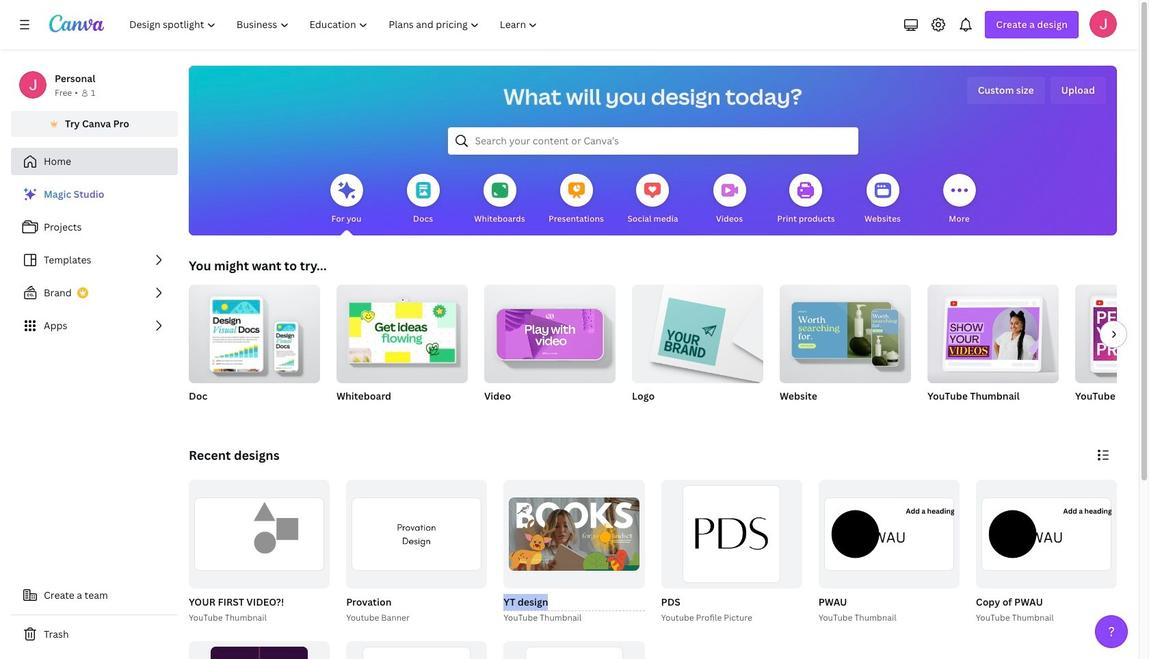 Task type: describe. For each thing, give the bounding box(es) containing it.
Search search field
[[475, 128, 831, 154]]



Task type: locate. For each thing, give the bounding box(es) containing it.
group
[[485, 279, 616, 420], [485, 279, 616, 383], [632, 279, 764, 420], [632, 279, 764, 383], [780, 279, 912, 420], [780, 279, 912, 383], [928, 279, 1059, 420], [928, 279, 1059, 383], [189, 285, 320, 420], [337, 285, 468, 420], [1076, 285, 1150, 420], [1076, 285, 1150, 383], [186, 480, 330, 625], [344, 480, 488, 625], [501, 480, 645, 625], [504, 480, 645, 588], [659, 480, 803, 625], [661, 480, 803, 588], [816, 480, 960, 625], [819, 480, 960, 588], [974, 480, 1118, 625], [977, 480, 1118, 588], [189, 641, 330, 659], [346, 641, 488, 659], [504, 641, 645, 659]]

None search field
[[448, 127, 859, 155]]

list
[[11, 181, 178, 339]]

None field
[[504, 594, 645, 611]]

james peterson image
[[1090, 10, 1118, 38]]

top level navigation element
[[120, 11, 550, 38]]



Task type: vqa. For each thing, say whether or not it's contained in the screenshot.
Create a blank Nonprofit Facebook Post
no



